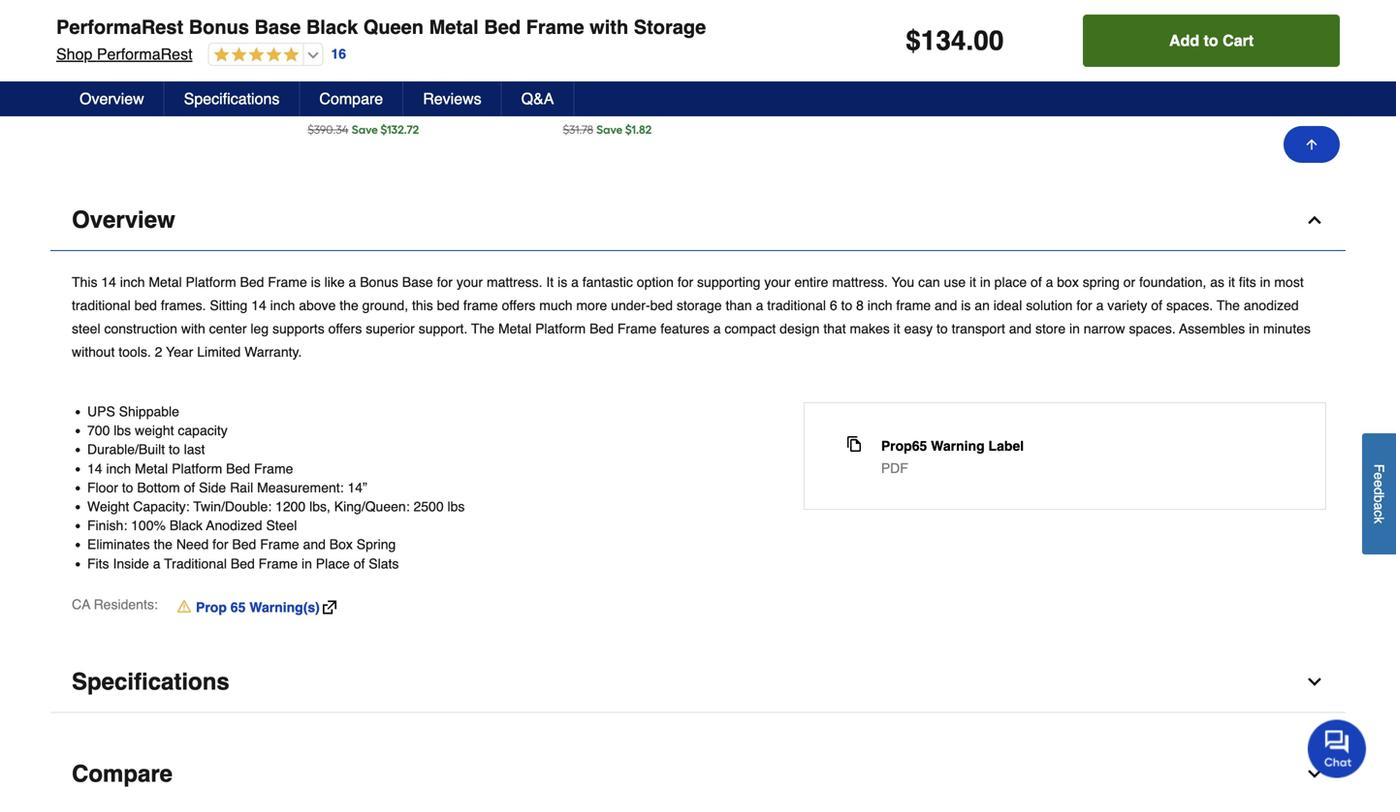 Task type: vqa. For each thing, say whether or not it's contained in the screenshot.
assembles
yes



Task type: describe. For each thing, give the bounding box(es) containing it.
inch right the "8"
[[868, 298, 893, 313]]

capacity:
[[133, 499, 190, 514]]

ca residents:
[[72, 597, 158, 612]]

to right the 6 on the top of page
[[841, 298, 853, 313]]

storage
[[677, 298, 722, 313]]

1 horizontal spatial it
[[970, 274, 977, 290]]

of down foundation,
[[1152, 298, 1163, 313]]

prop65
[[881, 438, 927, 454]]

29 list item
[[563, 0, 773, 147]]

limited
[[197, 344, 241, 360]]

under-
[[611, 298, 650, 313]]

performarest bonus base black queen metal bed frame with storage
[[56, 16, 706, 38]]

of left slats on the bottom of page
[[354, 556, 365, 572]]

with inside this 14 inch metal platform bed frame is like a bonus base for your mattress. it is a fantastic option for supporting your entire mattress. you can use it in place of a box spring or foundation, as it fits in most traditional bed frames. sitting 14 inch above the ground, this bed frame offers much more under-bed storage than a traditional 6 to 8 inch frame and is an ideal solution for a variety of spaces. the anodized steel construction with center leg supports offers superior support. the metal platform bed frame features a compact design that makes it easy to transport and store in narrow spaces. assembles in minutes without tools. 2 year limited warranty.
[[181, 321, 205, 337]]

without
[[72, 344, 115, 360]]

2
[[155, 344, 162, 360]]

c
[[1372, 510, 1387, 517]]

measurement:
[[257, 480, 344, 495]]

box inside "8-in easy wood box spring/foundation with simple assembly, queen"
[[963, 24, 985, 40]]

$390.34
[[308, 123, 349, 137]]

inch up construction
[[120, 274, 145, 290]]

metal inside ups shippable 700 lbs weight capacity durable/built to last 14 inch metal platform bed frame floor to bottom of side rail measurement: 14" weight capacity: twin/double: 1200 lbs, king/queen: 2500 lbs finish: 100% black anodized steel eliminates the need for bed frame and box spring fits inside a traditional bed frame in place of slats
[[135, 461, 168, 476]]

12-
[[352, 24, 369, 40]]

ups shippable 700 lbs weight capacity durable/built to last 14 inch metal platform bed frame floor to bottom of side rail measurement: 14" weight capacity: twin/double: 1200 lbs, king/queen: 2500 lbs finish: 100% black anodized steel eliminates the need for bed frame and box spring fits inside a traditional bed frame in place of slats
[[87, 404, 465, 572]]

option
[[637, 274, 674, 290]]

need
[[176, 537, 209, 552]]

variety
[[1108, 298, 1148, 313]]

$ left wood
[[906, 25, 921, 56]]

$390.34 save $ 132.72
[[308, 123, 419, 137]]

2 bed from the left
[[437, 298, 460, 313]]

simple
[[968, 43, 1009, 60]]

1 horizontal spatial base
[[255, 16, 301, 38]]

the inside ups shippable 700 lbs weight capacity durable/built to last 14 inch metal platform bed frame floor to bottom of side rail measurement: 14" weight capacity: twin/double: 1200 lbs, king/queen: 2500 lbs finish: 100% black anodized steel eliminates the need for bed frame and box spring fits inside a traditional bed frame in place of slats
[[154, 537, 173, 552]]

1 horizontal spatial lbs
[[448, 499, 465, 514]]

and down ideal
[[1009, 321, 1032, 337]]

spring
[[357, 537, 396, 552]]

foundation,
[[1140, 274, 1207, 290]]

0 horizontal spatial offers
[[328, 321, 362, 337]]

slats
[[369, 556, 399, 572]]

134 list item
[[52, 0, 262, 147]]

to inside button
[[1204, 32, 1219, 49]]

$ right $31.78
[[625, 123, 632, 137]]

twin/double:
[[193, 499, 272, 514]]

mattress inside 12-in queen memory foam mattress in a box
[[308, 43, 362, 60]]

1 e from the top
[[1372, 472, 1387, 480]]

1 vertical spatial spaces.
[[1129, 321, 1176, 337]]

leg
[[251, 321, 269, 337]]

prop 65 warning(s)
[[196, 600, 320, 615]]

1 vertical spatial specifications button
[[50, 652, 1346, 713]]

1 bed from the left
[[134, 298, 157, 313]]

1 your from the left
[[457, 274, 483, 290]]

king/queen:
[[334, 499, 410, 514]]

can
[[919, 274, 940, 290]]

spill
[[705, 43, 729, 60]]

narrow
[[1084, 321, 1126, 337]]

queen left memory
[[363, 16, 424, 38]]

and down the use
[[935, 298, 958, 313]]

and inside ups shippable 700 lbs weight capacity durable/built to last 14 inch metal platform bed frame floor to bottom of side rail measurement: 14" weight capacity: twin/double: 1200 lbs, king/queen: 2500 lbs finish: 100% black anodized steel eliminates the need for bed frame and box spring fits inside a traditional bed frame in place of slats
[[303, 537, 326, 552]]

steel
[[266, 518, 297, 533]]

the inside this 14 inch metal platform bed frame is like a bonus base for your mattress. it is a fantastic option for supporting your entire mattress. you can use it in place of a box spring or foundation, as it fits in most traditional bed frames. sitting 14 inch above the ground, this bed frame offers much more under-bed storage than a traditional 6 to 8 inch frame and is an ideal solution for a variety of spaces. the anodized steel construction with center leg supports offers superior support. the metal platform bed frame features a compact design that makes it easy to transport and store in narrow spaces. assembles in minutes without tools. 2 year limited warranty.
[[340, 298, 359, 313]]

d
[[1372, 487, 1387, 495]]

inside
[[113, 556, 149, 572]]

ca
[[72, 597, 90, 612]]

$ inside 257 list item
[[381, 123, 387, 137]]

a right than on the top of the page
[[756, 298, 764, 313]]

with inside "8-in easy wood box spring/foundation with simple assembly, queen"
[[938, 43, 964, 60]]

construction
[[104, 321, 177, 337]]

in right store at the top of the page
[[1070, 321, 1080, 337]]

0 vertical spatial specifications button
[[165, 81, 300, 116]]

anodized
[[1244, 298, 1299, 313]]

more
[[576, 298, 607, 313]]

reviews button
[[404, 81, 502, 116]]

much
[[539, 298, 573, 313]]

a inside 'button'
[[1372, 503, 1387, 510]]

134 inside list item
[[59, 92, 94, 120]]

1 horizontal spatial is
[[558, 274, 568, 290]]

0 vertical spatial overview button
[[60, 81, 165, 116]]

box inside 12-in queen memory foam mattress in a box
[[391, 43, 413, 60]]

bonus inside this 14 inch metal platform bed frame is like a bonus base for your mattress. it is a fantastic option for supporting your entire mattress. you can use it in place of a box spring or foundation, as it fits in most traditional bed frames. sitting 14 inch above the ground, this bed frame offers much more under-bed storage than a traditional 6 to 8 inch frame and is an ideal solution for a variety of spaces. the anodized steel construction with center leg supports offers superior support. the metal platform bed frame features a compact design that makes it easy to transport and store in narrow spaces. assembles in minutes without tools. 2 year limited warranty.
[[360, 274, 399, 290]]

supports
[[273, 321, 325, 337]]

00
[[974, 25, 1004, 56]]

.00
[[94, 95, 112, 109]]

easy
[[891, 24, 919, 40]]

for down box at the top of the page
[[1077, 298, 1093, 313]]

0 vertical spatial compare
[[319, 90, 383, 108]]

f
[[1372, 464, 1387, 472]]

bed inside the "bonus base black queen metal bed frame with storage"
[[136, 43, 160, 60]]

8
[[857, 298, 864, 313]]

metal right support.
[[498, 321, 532, 337]]

proof
[[733, 43, 765, 60]]

makes
[[850, 321, 890, 337]]

1200
[[275, 499, 306, 514]]

a inside 12-in queen memory foam mattress in a box
[[379, 43, 387, 60]]

warning image
[[177, 599, 191, 614]]

box
[[1057, 274, 1079, 290]]

collection
[[683, 24, 745, 40]]

shop
[[56, 45, 92, 63]]

q&a
[[521, 90, 554, 108]]

to right easy at right
[[937, 321, 948, 337]]

a down storage at the top of page
[[714, 321, 721, 337]]

inch up supports
[[270, 298, 295, 313]]

257
[[314, 92, 351, 120]]

protector
[[679, 63, 735, 79]]

to left last
[[169, 442, 180, 457]]

add
[[1170, 32, 1200, 49]]

reviews
[[423, 90, 482, 108]]

in down "anodized"
[[1249, 321, 1260, 337]]

anodized
[[206, 518, 262, 533]]

solution
[[1026, 298, 1073, 313]]

lbs,
[[309, 499, 331, 514]]

$31.78
[[563, 123, 594, 137]]

metal inside the "bonus base black queen metal bed frame with storage"
[[98, 43, 132, 60]]

1 vertical spatial overview button
[[50, 190, 1346, 251]]

.62
[[351, 95, 367, 109]]

4.9 stars image
[[209, 47, 299, 64]]

place
[[995, 274, 1027, 290]]

14 inside ups shippable 700 lbs weight capacity durable/built to last 14 inch metal platform bed frame floor to bottom of side rail measurement: 14" weight capacity: twin/double: 1200 lbs, king/queen: 2500 lbs finish: 100% black anodized steel eliminates the need for bed frame and box spring fits inside a traditional bed frame in place of slats
[[87, 461, 102, 476]]

black inside the "bonus base black queen metal bed frame with storage"
[[214, 24, 247, 40]]

3 bed from the left
[[650, 298, 673, 313]]

metal up frames.
[[149, 274, 182, 290]]

1 vertical spatial specifications
[[72, 669, 230, 695]]

8-in easy wood box spring/foundation with simple assembly, queen link
[[818, 24, 1009, 79]]

tools.
[[119, 344, 151, 360]]

memory
[[428, 24, 479, 40]]

most
[[1275, 274, 1304, 290]]

ideal
[[994, 298, 1023, 313]]

chat invite button image
[[1308, 719, 1368, 778]]

100%
[[131, 518, 166, 533]]

2 mattress. from the left
[[832, 274, 888, 290]]

design
[[780, 321, 820, 337]]

a inside ups shippable 700 lbs weight capacity durable/built to last 14 inch metal platform bed frame floor to bottom of side rail measurement: 14" weight capacity: twin/double: 1200 lbs, king/queen: 2500 lbs finish: 100% black anodized steel eliminates the need for bed frame and box spring fits inside a traditional bed frame in place of slats
[[153, 556, 160, 572]]

to right floor
[[122, 480, 133, 495]]

shop performarest
[[56, 45, 193, 63]]

1 horizontal spatial bonus
[[189, 16, 249, 38]]

with up premium
[[590, 16, 629, 38]]

fantastic
[[583, 274, 633, 290]]

easy
[[904, 321, 933, 337]]

queen inside "8-in easy wood box spring/foundation with simple assembly, queen"
[[883, 63, 925, 79]]

performarest up '.00'
[[97, 45, 193, 63]]

ups
[[87, 404, 115, 419]]

65
[[231, 600, 246, 615]]

overview for the 'overview' button to the bottom
[[72, 207, 175, 233]]

you
[[892, 274, 915, 290]]

novilla
[[308, 24, 349, 40]]

1 traditional from the left
[[72, 298, 131, 313]]

arrow up image
[[1304, 137, 1320, 152]]

bonus base black queen metal bed frame with storage
[[52, 24, 247, 79]]

bed inside home collection premium bed bug and spill proof zippered mattress protector
[[622, 43, 645, 60]]

home collection premium bed bug and spill proof zippered mattress protector
[[563, 24, 765, 79]]

a right like
[[349, 274, 356, 290]]

2500
[[414, 499, 444, 514]]

12-in queen memory foam mattress in a box
[[308, 24, 517, 60]]

and inside home collection premium bed bug and spill proof zippered mattress protector
[[676, 43, 701, 60]]

prop65 warning label link
[[881, 436, 1024, 456]]

warning(s)
[[249, 600, 320, 615]]

a right it
[[571, 274, 579, 290]]

a down spring
[[1097, 298, 1104, 313]]

257 .62
[[314, 92, 367, 120]]



Task type: locate. For each thing, give the bounding box(es) containing it.
your left entire
[[765, 274, 791, 290]]

it right the use
[[970, 274, 977, 290]]

frame inside the "bonus base black queen metal bed frame with storage"
[[163, 43, 202, 60]]

1 save from the left
[[352, 123, 378, 137]]

traditional
[[72, 298, 131, 313], [767, 298, 826, 313]]

bonus up the '4.9 stars' image
[[189, 16, 249, 38]]

0 vertical spatial 14
[[101, 274, 116, 290]]

metal right shop
[[98, 43, 132, 60]]

storage up 134 .00
[[52, 63, 101, 79]]

0 vertical spatial the
[[340, 298, 359, 313]]

your
[[457, 274, 483, 290], [765, 274, 791, 290]]

1 vertical spatial lbs
[[448, 499, 465, 514]]

14 up leg
[[251, 298, 267, 313]]

queen
[[363, 16, 424, 38], [383, 24, 425, 40], [52, 43, 94, 60], [883, 63, 925, 79]]

metal up bottom
[[135, 461, 168, 476]]

label
[[989, 438, 1024, 454]]

0 horizontal spatial traditional
[[72, 298, 131, 313]]

pdf
[[881, 461, 909, 476]]

0 horizontal spatial compare
[[72, 761, 173, 787]]

base
[[255, 16, 301, 38], [181, 24, 211, 40], [402, 274, 433, 290]]

it right as
[[1229, 274, 1236, 290]]

0 horizontal spatial storage
[[52, 63, 101, 79]]

2 save from the left
[[597, 123, 623, 137]]

2 horizontal spatial base
[[402, 274, 433, 290]]

2 horizontal spatial it
[[1229, 274, 1236, 290]]

queen down spring/foundation at top right
[[883, 63, 925, 79]]

2 e from the top
[[1372, 480, 1387, 487]]

add to cart button
[[1084, 15, 1340, 67]]

1 horizontal spatial traditional
[[767, 298, 826, 313]]

is
[[311, 274, 321, 290], [558, 274, 568, 290], [961, 298, 971, 313]]

bottom
[[137, 480, 180, 495]]

2 vertical spatial box
[[330, 537, 353, 552]]

0 horizontal spatial bed
[[134, 298, 157, 313]]

that
[[824, 321, 846, 337]]

performarest inside 134 list item
[[52, 24, 137, 40]]

2 horizontal spatial box
[[963, 24, 985, 40]]

save right $31.78
[[597, 123, 623, 137]]

14 right this
[[101, 274, 116, 290]]

1 horizontal spatial home
[[642, 24, 680, 40]]

1 vertical spatial compare button
[[50, 744, 1346, 790]]

an
[[975, 298, 990, 313]]

0 horizontal spatial the
[[471, 321, 495, 337]]

2 frame from the left
[[897, 298, 931, 313]]

with left .
[[938, 43, 964, 60]]

0 horizontal spatial the
[[154, 537, 173, 552]]

base inside the "bonus base black queen metal bed frame with storage"
[[181, 24, 211, 40]]

2 horizontal spatial bonus
[[360, 274, 399, 290]]

premium
[[563, 43, 618, 60]]

29
[[570, 92, 595, 120]]

1 horizontal spatial 134
[[921, 25, 966, 56]]

and
[[676, 43, 701, 60], [935, 298, 958, 313], [1009, 321, 1032, 337], [303, 537, 326, 552]]

the right support.
[[471, 321, 495, 337]]

it left easy at right
[[894, 321, 901, 337]]

overview down shop performarest on the left top of page
[[80, 90, 144, 108]]

the down 100%
[[154, 537, 173, 552]]

1 frame from the left
[[464, 298, 498, 313]]

save inside 257 list item
[[352, 123, 378, 137]]

0 vertical spatial compare button
[[300, 81, 404, 116]]

1 horizontal spatial storage
[[634, 16, 706, 38]]

base inside this 14 inch metal platform bed frame is like a bonus base for your mattress. it is a fantastic option for supporting your entire mattress. you can use it in place of a box spring or foundation, as it fits in most traditional bed frames. sitting 14 inch above the ground, this bed frame offers much more under-bed storage than a traditional 6 to 8 inch frame and is an ideal solution for a variety of spaces. the anodized steel construction with center leg supports offers superior support. the metal platform bed frame features a compact design that makes it easy to transport and store in narrow spaces. assembles in minutes without tools. 2 year limited warranty.
[[402, 274, 433, 290]]

of left side at the bottom of the page
[[184, 480, 195, 495]]

it
[[970, 274, 977, 290], [1229, 274, 1236, 290], [894, 321, 901, 337]]

link icon image
[[323, 601, 336, 614]]

center
[[209, 321, 247, 337]]

0 vertical spatial lbs
[[114, 423, 131, 438]]

16
[[331, 46, 346, 62]]

platform down 'much'
[[535, 321, 586, 337]]

0 horizontal spatial bonus
[[140, 24, 178, 40]]

document image
[[847, 436, 862, 452]]

the down like
[[340, 298, 359, 313]]

1 vertical spatial storage
[[52, 63, 101, 79]]

1 horizontal spatial black
[[214, 24, 247, 40]]

it
[[546, 274, 554, 290]]

0 horizontal spatial box
[[330, 537, 353, 552]]

0 horizontal spatial base
[[181, 24, 211, 40]]

in inside ups shippable 700 lbs weight capacity durable/built to last 14 inch metal platform bed frame floor to bottom of side rail measurement: 14" weight capacity: twin/double: 1200 lbs, king/queen: 2500 lbs finish: 100% black anodized steel eliminates the need for bed frame and box spring fits inside a traditional bed frame in place of slats
[[302, 556, 312, 572]]

bonus up shop performarest on the left top of page
[[140, 24, 178, 40]]

overview button
[[60, 81, 165, 116], [50, 190, 1346, 251]]

a up k
[[1372, 503, 1387, 510]]

is right it
[[558, 274, 568, 290]]

to right add
[[1204, 32, 1219, 49]]

performarest for performarest
[[52, 24, 137, 40]]

spring/foundation
[[818, 43, 935, 60]]

1 vertical spatial the
[[154, 537, 173, 552]]

0 horizontal spatial 134
[[59, 92, 94, 120]]

chevron up image
[[1305, 210, 1325, 230]]

ienjoy home
[[563, 24, 639, 40]]

1 horizontal spatial your
[[765, 274, 791, 290]]

1 horizontal spatial compare
[[319, 90, 383, 108]]

1 horizontal spatial the
[[340, 298, 359, 313]]

the down as
[[1217, 298, 1240, 313]]

this
[[412, 298, 433, 313]]

spaces. down variety
[[1129, 321, 1176, 337]]

support.
[[419, 321, 468, 337]]

bed down option
[[650, 298, 673, 313]]

mattress.
[[487, 274, 543, 290], [832, 274, 888, 290]]

traditional up "design" at the right of page
[[767, 298, 826, 313]]

1 vertical spatial platform
[[535, 321, 586, 337]]

0 horizontal spatial frame
[[464, 298, 498, 313]]

and up place
[[303, 537, 326, 552]]

inch inside ups shippable 700 lbs weight capacity durable/built to last 14 inch metal platform bed frame floor to bottom of side rail measurement: 14" weight capacity: twin/double: 1200 lbs, king/queen: 2500 lbs finish: 100% black anodized steel eliminates the need for bed frame and box spring fits inside a traditional bed frame in place of slats
[[106, 461, 131, 476]]

1 horizontal spatial mattress.
[[832, 274, 888, 290]]

2 vertical spatial 14
[[87, 461, 102, 476]]

black
[[306, 16, 358, 38], [214, 24, 247, 40], [170, 518, 203, 533]]

queen inside the "bonus base black queen metal bed frame with storage"
[[52, 43, 94, 60]]

1 home from the left
[[602, 24, 639, 40]]

1 vertical spatial offers
[[328, 321, 362, 337]]

2 vertical spatial platform
[[172, 461, 222, 476]]

performarest for performarest bonus base black queen metal bed frame with storage
[[56, 16, 183, 38]]

mattress inside home collection premium bed bug and spill proof zippered mattress protector
[[622, 63, 676, 79]]

storage
[[634, 16, 706, 38], [52, 63, 101, 79]]

of right place
[[1031, 274, 1042, 290]]

1 horizontal spatial box
[[391, 43, 413, 60]]

overview button up supporting
[[50, 190, 1346, 251]]

257 list item
[[308, 0, 518, 147]]

0 horizontal spatial it
[[894, 321, 901, 337]]

e up d
[[1372, 472, 1387, 480]]

box down the performarest bonus base black queen metal bed frame with storage
[[391, 43, 413, 60]]

.
[[966, 25, 974, 56]]

storage inside the "bonus base black queen metal bed frame with storage"
[[52, 63, 101, 79]]

b
[[1372, 495, 1387, 503]]

performarest up shop
[[52, 24, 137, 40]]

f e e d b a c k button
[[1363, 433, 1397, 555]]

this 14 inch metal platform bed frame is like a bonus base for your mattress. it is a fantastic option for supporting your entire mattress. you can use it in place of a box spring or foundation, as it fits in most traditional bed frames. sitting 14 inch above the ground, this bed frame offers much more under-bed storage than a traditional 6 to 8 inch frame and is an ideal solution for a variety of spaces. the anodized steel construction with center leg supports offers superior support. the metal platform bed frame features a compact design that makes it easy to transport and store in narrow spaces. assembles in minutes without tools. 2 year limited warranty.
[[72, 274, 1311, 360]]

bed up construction
[[134, 298, 157, 313]]

side
[[199, 480, 226, 495]]

compare
[[319, 90, 383, 108], [72, 761, 173, 787]]

f e e d b a c k
[[1372, 464, 1387, 524]]

179
[[825, 92, 858, 120]]

mattress
[[308, 43, 362, 60], [622, 63, 676, 79]]

1 vertical spatial 14
[[251, 298, 267, 313]]

frame up support.
[[464, 298, 498, 313]]

1 vertical spatial 134
[[59, 92, 94, 120]]

1 vertical spatial mattress
[[622, 63, 676, 79]]

0 vertical spatial offers
[[502, 298, 536, 313]]

with
[[590, 16, 629, 38], [205, 43, 232, 60], [938, 43, 964, 60], [181, 321, 205, 337]]

specifications down residents:
[[72, 669, 230, 695]]

in down 12-
[[365, 43, 376, 60]]

last
[[184, 442, 205, 457]]

bed up support.
[[437, 298, 460, 313]]

box inside ups shippable 700 lbs weight capacity durable/built to last 14 inch metal platform bed frame floor to bottom of side rail measurement: 14" weight capacity: twin/double: 1200 lbs, king/queen: 2500 lbs finish: 100% black anodized steel eliminates the need for bed frame and box spring fits inside a traditional bed frame in place of slats
[[330, 537, 353, 552]]

platform
[[186, 274, 236, 290], [535, 321, 586, 337], [172, 461, 222, 476]]

for inside ups shippable 700 lbs weight capacity durable/built to last 14 inch metal platform bed frame floor to bottom of side rail measurement: 14" weight capacity: twin/double: 1200 lbs, king/queen: 2500 lbs finish: 100% black anodized steel eliminates the need for bed frame and box spring fits inside a traditional bed frame in place of slats
[[213, 537, 228, 552]]

in left place
[[302, 556, 312, 572]]

your up support.
[[457, 274, 483, 290]]

save down .62 on the top left
[[352, 123, 378, 137]]

1 horizontal spatial offers
[[502, 298, 536, 313]]

0 horizontal spatial black
[[170, 518, 203, 533]]

in inside "8-in easy wood box spring/foundation with simple assembly, queen"
[[877, 24, 888, 40]]

above
[[299, 298, 336, 313]]

in right novilla
[[369, 24, 379, 40]]

1 vertical spatial box
[[391, 43, 413, 60]]

2 horizontal spatial is
[[961, 298, 971, 313]]

storage up bug
[[634, 16, 706, 38]]

of
[[1031, 274, 1042, 290], [1152, 298, 1163, 313], [184, 480, 195, 495], [354, 556, 365, 572]]

lbs right 2500
[[448, 499, 465, 514]]

finish:
[[87, 518, 127, 533]]

bonus up ground, on the top of page
[[360, 274, 399, 290]]

0 vertical spatial specifications
[[184, 90, 280, 108]]

2 traditional from the left
[[767, 298, 826, 313]]

overview up this
[[72, 207, 175, 233]]

traditional
[[164, 556, 227, 572]]

than
[[726, 298, 752, 313]]

ground,
[[362, 298, 408, 313]]

black up the '4.9 stars' image
[[214, 24, 247, 40]]

foam
[[483, 24, 517, 40]]

is left an
[[961, 298, 971, 313]]

overview button down shop performarest on the left top of page
[[60, 81, 165, 116]]

$ right q&a
[[563, 95, 570, 109]]

in up spring/foundation at top right
[[877, 24, 888, 40]]

box
[[963, 24, 985, 40], [391, 43, 413, 60], [330, 537, 353, 552]]

black inside ups shippable 700 lbs weight capacity durable/built to last 14 inch metal platform bed frame floor to bottom of side rail measurement: 14" weight capacity: twin/double: 1200 lbs, king/queen: 2500 lbs finish: 100% black anodized steel eliminates the need for bed frame and box spring fits inside a traditional bed frame in place of slats
[[170, 518, 203, 533]]

in
[[369, 24, 379, 40], [877, 24, 888, 40], [365, 43, 376, 60], [980, 274, 991, 290], [1260, 274, 1271, 290], [1070, 321, 1080, 337], [1249, 321, 1260, 337], [302, 556, 312, 572]]

box up place
[[330, 537, 353, 552]]

0 vertical spatial the
[[1217, 298, 1240, 313]]

lbs up durable/built
[[114, 423, 131, 438]]

700
[[87, 423, 110, 438]]

for up support.
[[437, 274, 453, 290]]

2 home from the left
[[642, 24, 680, 40]]

2 horizontal spatial black
[[306, 16, 358, 38]]

queen up 134 .00
[[52, 43, 94, 60]]

1 horizontal spatial mattress
[[622, 63, 676, 79]]

superior
[[366, 321, 415, 337]]

platform up sitting
[[186, 274, 236, 290]]

a down the performarest bonus base black queen metal bed frame with storage
[[379, 43, 387, 60]]

platform inside ups shippable 700 lbs weight capacity durable/built to last 14 inch metal platform bed frame floor to bottom of side rail measurement: 14" weight capacity: twin/double: 1200 lbs, king/queen: 2500 lbs finish: 100% black anodized steel eliminates the need for bed frame and box spring fits inside a traditional bed frame in place of slats
[[172, 461, 222, 476]]

1 vertical spatial overview
[[72, 207, 175, 233]]

spring
[[1083, 274, 1120, 290]]

bed
[[134, 298, 157, 313], [437, 298, 460, 313], [650, 298, 673, 313]]

chevron down image
[[1305, 672, 1325, 692]]

for up storage at the top of page
[[678, 274, 694, 290]]

queen inside 12-in queen memory foam mattress in a box
[[383, 24, 425, 40]]

the
[[340, 298, 359, 313], [154, 537, 173, 552]]

0 horizontal spatial mattress.
[[487, 274, 543, 290]]

in right fits
[[1260, 274, 1271, 290]]

assembles
[[1180, 321, 1246, 337]]

a left box at the top of the page
[[1046, 274, 1054, 290]]

shippable
[[119, 404, 179, 419]]

1 vertical spatial the
[[471, 321, 495, 337]]

minutes
[[1264, 321, 1311, 337]]

box up simple
[[963, 24, 985, 40]]

0 horizontal spatial your
[[457, 274, 483, 290]]

supporting
[[697, 274, 761, 290]]

0 vertical spatial storage
[[634, 16, 706, 38]]

14 up floor
[[87, 461, 102, 476]]

as
[[1211, 274, 1225, 290]]

traditional up steel
[[72, 298, 131, 313]]

1 horizontal spatial save
[[597, 123, 623, 137]]

179 list item
[[818, 0, 1028, 147]]

for down anodized
[[213, 537, 228, 552]]

prop65 warning label pdf
[[881, 438, 1024, 476]]

0 horizontal spatial lbs
[[114, 423, 131, 438]]

spaces. down foundation,
[[1167, 298, 1214, 313]]

durable/built
[[87, 442, 165, 457]]

k
[[1372, 517, 1387, 524]]

specifications down the '4.9 stars' image
[[184, 90, 280, 108]]

bug
[[649, 43, 673, 60]]

8-in easy wood box spring/foundation with simple assembly, queen
[[818, 24, 1009, 79]]

q&a button
[[502, 81, 575, 116]]

1 vertical spatial compare
[[72, 761, 173, 787]]

bonus inside the "bonus base black queen metal bed frame with storage"
[[140, 24, 178, 40]]

1 mattress. from the left
[[487, 274, 543, 290]]

specifications
[[184, 90, 280, 108], [72, 669, 230, 695]]

$ 134 . 00
[[906, 25, 1004, 56]]

cart
[[1223, 32, 1254, 49]]

metal left foam
[[429, 16, 479, 38]]

0 vertical spatial spaces.
[[1167, 298, 1214, 313]]

offers left 'much'
[[502, 298, 536, 313]]

0 vertical spatial mattress
[[308, 43, 362, 60]]

and up protector
[[676, 43, 701, 60]]

frames.
[[161, 298, 206, 313]]

8-
[[866, 24, 877, 40]]

compact
[[725, 321, 776, 337]]

0 vertical spatial overview
[[80, 90, 144, 108]]

2 your from the left
[[765, 274, 791, 290]]

1 horizontal spatial frame
[[897, 298, 931, 313]]

overview for the topmost the 'overview' button
[[80, 90, 144, 108]]

this
[[72, 274, 97, 290]]

0 vertical spatial 134
[[921, 25, 966, 56]]

in up an
[[980, 274, 991, 290]]

0 vertical spatial box
[[963, 24, 985, 40]]

zippered
[[563, 63, 618, 79]]

0 horizontal spatial mattress
[[308, 43, 362, 60]]

black up need
[[170, 518, 203, 533]]

0 horizontal spatial save
[[352, 123, 378, 137]]

sitting
[[210, 298, 248, 313]]

0 horizontal spatial is
[[311, 274, 321, 290]]

warning
[[931, 438, 985, 454]]

with inside the "bonus base black queen metal bed frame with storage"
[[205, 43, 232, 60]]

14
[[101, 274, 116, 290], [251, 298, 267, 313], [87, 461, 102, 476]]

1 horizontal spatial the
[[1217, 298, 1240, 313]]

0 vertical spatial platform
[[186, 274, 236, 290]]

chevron down image
[[1305, 765, 1325, 784]]

is left like
[[311, 274, 321, 290]]

2 horizontal spatial bed
[[650, 298, 673, 313]]

$ right $390.34
[[381, 123, 387, 137]]

capacity
[[178, 423, 228, 438]]

mattress down bug
[[622, 63, 676, 79]]

black up 16
[[306, 16, 358, 38]]

save
[[352, 123, 378, 137], [597, 123, 623, 137]]

save inside $ 29 $31.78 save $ 1.82
[[597, 123, 623, 137]]

mattress. left it
[[487, 274, 543, 290]]

for
[[437, 274, 453, 290], [678, 274, 694, 290], [1077, 298, 1093, 313], [213, 537, 228, 552]]

queen right 12-
[[383, 24, 425, 40]]

home up bug
[[642, 24, 680, 40]]

performarest
[[56, 16, 183, 38], [52, 24, 137, 40], [97, 45, 193, 63]]

home inside home collection premium bed bug and spill proof zippered mattress protector
[[642, 24, 680, 40]]

1 horizontal spatial bed
[[437, 298, 460, 313]]

0 horizontal spatial home
[[602, 24, 639, 40]]



